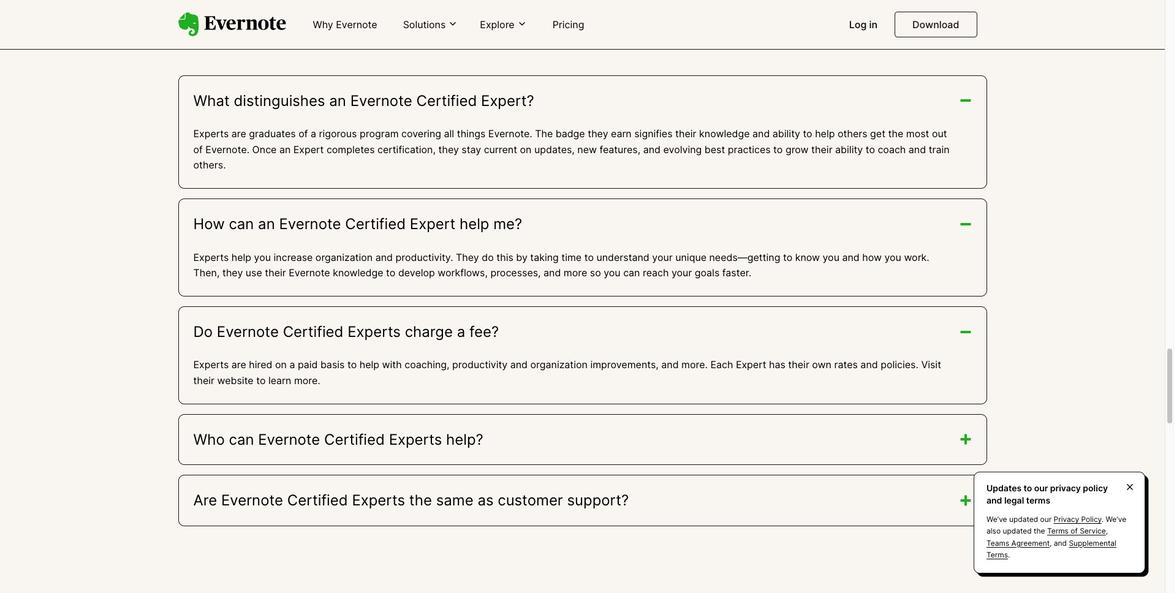 Task type: describe. For each thing, give the bounding box(es) containing it.
and right the productivity
[[510, 359, 528, 371]]

to left develop
[[386, 267, 396, 279]]

has
[[769, 359, 786, 371]]

solutions
[[403, 18, 446, 31]]

of inside the terms of service , teams agreement , and
[[1071, 527, 1078, 536]]

1 we've from the left
[[987, 515, 1007, 524]]

supplemental terms link
[[987, 538, 1117, 559]]

the for are evernote certified experts the same as customer support?
[[409, 492, 432, 509]]

help left the "me?" at the left top
[[460, 215, 489, 233]]

legal
[[1004, 495, 1024, 505]]

badge
[[556, 128, 585, 140]]

and right rates
[[861, 359, 878, 371]]

faster.
[[722, 267, 751, 279]]

each
[[711, 359, 733, 371]]

visit
[[921, 359, 941, 371]]

1 horizontal spatial they
[[438, 143, 459, 156]]

privacy
[[1054, 515, 1079, 524]]

1 vertical spatial a
[[457, 323, 465, 341]]

. for . we've also updated the
[[1102, 515, 1104, 524]]

earn
[[611, 128, 632, 140]]

on inside experts are hired on a paid basis to help with coaching, productivity and organization improvements, and more. each expert has their own rates and policies. visit their website to learn more.
[[275, 359, 287, 371]]

evernote up hired
[[217, 323, 279, 341]]

0 vertical spatial of
[[299, 128, 308, 140]]

an for can
[[258, 215, 275, 233]]

time
[[562, 251, 582, 263]]

why evernote link
[[305, 13, 385, 37]]

their right has
[[788, 359, 809, 371]]

understand
[[597, 251, 649, 263]]

so
[[590, 267, 601, 279]]

0 horizontal spatial evernote.
[[205, 143, 249, 156]]

log in
[[849, 18, 878, 31]]

to left know
[[783, 251, 792, 263]]

a for experts
[[290, 359, 295, 371]]

are for distinguishes
[[232, 128, 246, 140]]

others.
[[193, 159, 226, 171]]

once
[[252, 143, 277, 156]]

processes,
[[491, 267, 541, 279]]

updates
[[987, 483, 1022, 493]]

you up use
[[254, 251, 271, 263]]

can for who can evernote certified experts help?
[[229, 431, 254, 448]]

1 vertical spatial of
[[193, 143, 203, 156]]

to right basis
[[347, 359, 357, 371]]

are for evernote
[[232, 359, 246, 371]]

rates
[[834, 359, 858, 371]]

explore button
[[476, 18, 530, 31]]

evernote down learn
[[258, 431, 320, 448]]

all
[[444, 128, 454, 140]]

to up so
[[584, 251, 594, 263]]

organization inside experts are hired on a paid basis to help with coaching, productivity and organization improvements, and more. each expert has their own rates and policies. visit their website to learn more.
[[530, 359, 588, 371]]

service
[[1080, 527, 1106, 536]]

support?
[[567, 492, 629, 509]]

a for evernote
[[311, 128, 316, 140]]

with
[[382, 359, 402, 371]]

develop
[[398, 267, 435, 279]]

terms of service , teams agreement , and
[[987, 527, 1108, 548]]

supplemental
[[1069, 538, 1117, 548]]

2 horizontal spatial they
[[588, 128, 608, 140]]

expert inside experts are graduates of a rigorous program covering all things evernote. the badge they earn signifies their knowledge and ability to help others get the most out of evernote. once an expert completes certification, they stay current on updates, new features, and evolving best practices to grow their ability to coach and train others.
[[293, 143, 324, 156]]

practices
[[728, 143, 771, 156]]

website
[[217, 374, 254, 387]]

best
[[705, 143, 725, 156]]

this
[[497, 251, 513, 263]]

0 horizontal spatial ability
[[773, 128, 800, 140]]

expert?
[[481, 92, 534, 109]]

1 horizontal spatial ability
[[835, 143, 863, 156]]

. we've also updated the
[[987, 515, 1126, 536]]

why
[[313, 18, 333, 31]]

basis
[[320, 359, 345, 371]]

rigorous
[[319, 128, 357, 140]]

to left grow
[[773, 143, 783, 156]]

they inside experts help you increase organization and productivity. they do this by taking time to understand your unique needs—getting to know you and how you work. then, they use their evernote knowledge to develop workflows, processes, and more so you can reach your goals faster.
[[222, 267, 243, 279]]

experts help you increase organization and productivity. they do this by taking time to understand your unique needs—getting to know you and how you work. then, they use their evernote knowledge to develop workflows, processes, and more so you can reach your goals faster.
[[193, 251, 929, 279]]

by
[[516, 251, 528, 263]]

also
[[987, 527, 1001, 536]]

stay
[[462, 143, 481, 156]]

goals
[[695, 267, 720, 279]]

experts inside experts help you increase organization and productivity. they do this by taking time to understand your unique needs—getting to know you and how you work. then, they use their evernote knowledge to develop workflows, processes, and more so you can reach your goals faster.
[[193, 251, 229, 263]]

same
[[436, 492, 474, 509]]

use
[[246, 267, 262, 279]]

you right know
[[823, 251, 840, 263]]

learn
[[268, 374, 291, 387]]

program
[[360, 128, 399, 140]]

1 vertical spatial more.
[[294, 374, 320, 387]]

log
[[849, 18, 867, 31]]

help inside experts are hired on a paid basis to help with coaching, productivity and organization improvements, and more. each expert has their own rates and policies. visit their website to learn more.
[[360, 359, 379, 371]]

grow
[[786, 143, 809, 156]]

can inside experts help you increase organization and productivity. they do this by taking time to understand your unique needs—getting to know you and how you work. then, they use their evernote knowledge to develop workflows, processes, and more so you can reach your goals faster.
[[623, 267, 640, 279]]

experts are graduates of a rigorous program covering all things evernote. the badge they earn signifies their knowledge and ability to help others get the most out of evernote. once an expert completes certification, they stay current on updates, new features, and evolving best practices to grow their ability to coach and train others.
[[193, 128, 950, 171]]

we've updated our privacy policy
[[987, 515, 1102, 524]]

do evernote certified experts charge a fee?
[[193, 323, 499, 341]]

distinguishes
[[234, 92, 325, 109]]

teams agreement link
[[987, 538, 1050, 548]]

out
[[932, 128, 947, 140]]

covering
[[401, 128, 441, 140]]

evernote up increase
[[279, 215, 341, 233]]

download link
[[895, 12, 977, 37]]

solutions button
[[399, 18, 462, 31]]

and down signifies at the top right of the page
[[643, 143, 661, 156]]

graduates
[[249, 128, 296, 140]]

terms inside the terms of service , teams agreement , and
[[1047, 527, 1069, 536]]

agreement
[[1012, 538, 1050, 548]]

own
[[812, 359, 832, 371]]

we've inside . we've also updated the
[[1106, 515, 1126, 524]]

explore
[[480, 18, 515, 31]]

and down taking
[[544, 267, 561, 279]]

they
[[456, 251, 479, 263]]

and left how
[[842, 251, 860, 263]]

and inside the terms of service , teams agreement , and
[[1054, 538, 1067, 548]]

their up evolving
[[675, 128, 697, 140]]

and left productivity.
[[375, 251, 393, 263]]



Task type: locate. For each thing, give the bounding box(es) containing it.
your up "reach"
[[652, 251, 673, 263]]

evernote up program
[[350, 92, 412, 109]]

, up supplemental
[[1106, 527, 1108, 536]]

.
[[1102, 515, 1104, 524], [1008, 550, 1010, 559]]

0 vertical spatial are
[[232, 128, 246, 140]]

pricing
[[553, 18, 584, 31]]

productivity.
[[396, 251, 453, 263]]

a left paid
[[290, 359, 295, 371]]

why evernote
[[313, 18, 377, 31]]

what
[[193, 92, 230, 109]]

current
[[484, 143, 517, 156]]

you
[[254, 251, 271, 263], [823, 251, 840, 263], [885, 251, 901, 263], [604, 267, 621, 279]]

a left fee?
[[457, 323, 465, 341]]

knowledge inside experts help you increase organization and productivity. they do this by taking time to understand your unique needs—getting to know you and how you work. then, they use their evernote knowledge to develop workflows, processes, and more so you can reach your goals faster.
[[333, 267, 383, 279]]

evernote right "why"
[[336, 18, 377, 31]]

0 vertical spatial our
[[1034, 483, 1048, 493]]

2 vertical spatial they
[[222, 267, 243, 279]]

1 horizontal spatial ,
[[1106, 527, 1108, 536]]

unique
[[675, 251, 707, 263]]

download
[[913, 18, 959, 31]]

0 vertical spatial knowledge
[[699, 128, 750, 140]]

the inside experts are graduates of a rigorous program covering all things evernote. the badge they earn signifies their knowledge and ability to help others get the most out of evernote. once an expert completes certification, they stay current on updates, new features, and evolving best practices to grow their ability to coach and train others.
[[888, 128, 903, 140]]

2 horizontal spatial of
[[1071, 527, 1078, 536]]

privacy policy link
[[1054, 515, 1102, 524]]

others
[[838, 128, 868, 140]]

the up coach at the right
[[888, 128, 903, 140]]

a inside experts are graduates of a rigorous program covering all things evernote. the badge they earn signifies their knowledge and ability to help others get the most out of evernote. once an expert completes certification, they stay current on updates, new features, and evolving best practices to grow their ability to coach and train others.
[[311, 128, 316, 140]]

1 horizontal spatial of
[[299, 128, 308, 140]]

we've right policy
[[1106, 515, 1126, 524]]

evernote
[[336, 18, 377, 31], [350, 92, 412, 109], [279, 215, 341, 233], [289, 267, 330, 279], [217, 323, 279, 341], [258, 431, 320, 448], [221, 492, 283, 509]]

their right grow
[[811, 143, 833, 156]]

things
[[457, 128, 486, 140]]

are left graduates
[[232, 128, 246, 140]]

evernote. up current
[[488, 128, 532, 140]]

your
[[652, 251, 673, 263], [672, 267, 692, 279]]

1 horizontal spatial a
[[311, 128, 316, 140]]

1 vertical spatial our
[[1040, 515, 1052, 524]]

2 vertical spatial can
[[229, 431, 254, 448]]

our up terms
[[1034, 483, 1048, 493]]

terms inside supplemental terms
[[987, 550, 1008, 559]]

, down . we've also updated the
[[1050, 538, 1052, 548]]

2 horizontal spatial an
[[329, 92, 346, 109]]

taking
[[530, 251, 559, 263]]

the down we've updated our privacy policy in the right of the page
[[1034, 527, 1045, 536]]

to down get
[[866, 143, 875, 156]]

and down most
[[909, 143, 926, 156]]

and inside updates to our privacy policy and legal terms
[[987, 495, 1002, 505]]

the inside . we've also updated the
[[1034, 527, 1045, 536]]

help?
[[446, 431, 483, 448]]

1 horizontal spatial evernote.
[[488, 128, 532, 140]]

1 vertical spatial can
[[623, 267, 640, 279]]

expert inside experts are hired on a paid basis to help with coaching, productivity and organization improvements, and more. each expert has their own rates and policies. visit their website to learn more.
[[736, 359, 766, 371]]

an up increase
[[258, 215, 275, 233]]

more
[[564, 267, 587, 279]]

0 horizontal spatial knowledge
[[333, 267, 383, 279]]

0 vertical spatial evernote.
[[488, 128, 532, 140]]

help up use
[[232, 251, 251, 263]]

our for privacy
[[1034, 483, 1048, 493]]

are
[[232, 128, 246, 140], [232, 359, 246, 371]]

1 vertical spatial updated
[[1003, 527, 1032, 536]]

expert left has
[[736, 359, 766, 371]]

1 horizontal spatial an
[[279, 143, 291, 156]]

1 vertical spatial the
[[409, 492, 432, 509]]

evernote right are
[[221, 492, 283, 509]]

can right who in the bottom of the page
[[229, 431, 254, 448]]

teams
[[987, 538, 1009, 548]]

terms down privacy
[[1047, 527, 1069, 536]]

0 horizontal spatial we've
[[987, 515, 1007, 524]]

2 vertical spatial a
[[290, 359, 295, 371]]

1 vertical spatial .
[[1008, 550, 1010, 559]]

experts inside experts are hired on a paid basis to help with coaching, productivity and organization improvements, and more. each expert has their own rates and policies. visit their website to learn more.
[[193, 359, 229, 371]]

get
[[870, 128, 886, 140]]

who can evernote certified experts help?
[[193, 431, 483, 448]]

evernote inside 'why evernote' link
[[336, 18, 377, 31]]

updated
[[1009, 515, 1038, 524], [1003, 527, 1032, 536]]

1 are from the top
[[232, 128, 246, 140]]

0 vertical spatial updated
[[1009, 515, 1038, 524]]

2 are from the top
[[232, 359, 246, 371]]

are
[[193, 492, 217, 509]]

of right graduates
[[299, 128, 308, 140]]

1 vertical spatial organization
[[530, 359, 588, 371]]

new
[[577, 143, 597, 156]]

policies.
[[881, 359, 919, 371]]

policy
[[1081, 515, 1102, 524]]

0 horizontal spatial of
[[193, 143, 203, 156]]

updated down legal
[[1009, 515, 1038, 524]]

our inside updates to our privacy policy and legal terms
[[1034, 483, 1048, 493]]

are inside experts are graduates of a rigorous program covering all things evernote. the badge they earn signifies their knowledge and ability to help others get the most out of evernote. once an expert completes certification, they stay current on updates, new features, and evolving best practices to grow their ability to coach and train others.
[[232, 128, 246, 140]]

and down . we've also updated the
[[1054, 538, 1067, 548]]

can for how can an evernote certified expert help me?
[[229, 215, 254, 233]]

knowledge inside experts are graduates of a rigorous program covering all things evernote. the badge they earn signifies their knowledge and ability to help others get the most out of evernote. once an expert completes certification, they stay current on updates, new features, and evolving best practices to grow their ability to coach and train others.
[[699, 128, 750, 140]]

2 vertical spatial an
[[258, 215, 275, 233]]

of up others.
[[193, 143, 203, 156]]

0 horizontal spatial more.
[[294, 374, 320, 387]]

log in link
[[842, 13, 885, 37]]

. up service
[[1102, 515, 1104, 524]]

0 horizontal spatial they
[[222, 267, 243, 279]]

terms down "teams"
[[987, 550, 1008, 559]]

they down all
[[438, 143, 459, 156]]

2 horizontal spatial expert
[[736, 359, 766, 371]]

0 vertical spatial more.
[[681, 359, 708, 371]]

we've up also
[[987, 515, 1007, 524]]

we've
[[987, 515, 1007, 524], [1106, 515, 1126, 524]]

signifies
[[634, 128, 673, 140]]

0 vertical spatial on
[[520, 143, 532, 156]]

1 horizontal spatial on
[[520, 143, 532, 156]]

1 vertical spatial an
[[279, 143, 291, 156]]

0 horizontal spatial .
[[1008, 550, 1010, 559]]

reach
[[643, 267, 669, 279]]

0 vertical spatial organization
[[315, 251, 373, 263]]

0 vertical spatial ,
[[1106, 527, 1108, 536]]

fee?
[[469, 323, 499, 341]]

policy
[[1083, 483, 1108, 493]]

completes
[[327, 143, 375, 156]]

help inside experts are graduates of a rigorous program covering all things evernote. the badge they earn signifies their knowledge and ability to help others get the most out of evernote. once an expert completes certification, they stay current on updates, new features, and evolving best practices to grow their ability to coach and train others.
[[815, 128, 835, 140]]

how
[[193, 215, 225, 233]]

an up rigorous
[[329, 92, 346, 109]]

their left the website
[[193, 374, 215, 387]]

. for .
[[1008, 550, 1010, 559]]

1 vertical spatial ,
[[1050, 538, 1052, 548]]

hired
[[249, 359, 272, 371]]

0 horizontal spatial terms
[[987, 550, 1008, 559]]

1 vertical spatial knowledge
[[333, 267, 383, 279]]

0 vertical spatial they
[[588, 128, 608, 140]]

updates,
[[534, 143, 575, 156]]

1 horizontal spatial expert
[[410, 215, 455, 233]]

0 vertical spatial your
[[652, 251, 673, 263]]

they up new
[[588, 128, 608, 140]]

work.
[[904, 251, 929, 263]]

improvements,
[[590, 359, 659, 371]]

needs—getting
[[709, 251, 780, 263]]

2 we've from the left
[[1106, 515, 1126, 524]]

coaching,
[[405, 359, 450, 371]]

1 vertical spatial evernote.
[[205, 143, 249, 156]]

1 vertical spatial expert
[[410, 215, 455, 233]]

an inside experts are graduates of a rigorous program covering all things evernote. the badge they earn signifies their knowledge and ability to help others get the most out of evernote. once an expert completes certification, they stay current on updates, new features, and evolving best practices to grow their ability to coach and train others.
[[279, 143, 291, 156]]

1 vertical spatial terms
[[987, 550, 1008, 559]]

their
[[675, 128, 697, 140], [811, 143, 833, 156], [265, 267, 286, 279], [788, 359, 809, 371], [193, 374, 215, 387]]

terms of service link
[[1047, 527, 1106, 536]]

knowledge
[[699, 128, 750, 140], [333, 267, 383, 279]]

experts inside experts are graduates of a rigorous program covering all things evernote. the badge they earn signifies their knowledge and ability to help others get the most out of evernote. once an expert completes certification, they stay current on updates, new features, and evolving best practices to grow their ability to coach and train others.
[[193, 128, 229, 140]]

more. down paid
[[294, 374, 320, 387]]

certified
[[416, 92, 477, 109], [345, 215, 406, 233], [283, 323, 343, 341], [324, 431, 385, 448], [287, 492, 348, 509]]

1 horizontal spatial the
[[888, 128, 903, 140]]

0 horizontal spatial the
[[409, 492, 432, 509]]

train
[[929, 143, 950, 156]]

how
[[862, 251, 882, 263]]

how can an evernote certified expert help me?
[[193, 215, 522, 233]]

expert down rigorous
[[293, 143, 324, 156]]

on
[[520, 143, 532, 156], [275, 359, 287, 371]]

knowledge down how can an evernote certified expert help me?
[[333, 267, 383, 279]]

certification,
[[378, 143, 436, 156]]

the
[[535, 128, 553, 140]]

you right how
[[885, 251, 901, 263]]

more. left each
[[681, 359, 708, 371]]

workflows,
[[438, 267, 488, 279]]

2 vertical spatial the
[[1034, 527, 1045, 536]]

on right current
[[520, 143, 532, 156]]

help left others
[[815, 128, 835, 140]]

charge
[[405, 323, 453, 341]]

0 horizontal spatial a
[[290, 359, 295, 371]]

help inside experts help you increase organization and productivity. they do this by taking time to understand your unique needs—getting to know you and how you work. then, they use their evernote knowledge to develop workflows, processes, and more so you can reach your goals faster.
[[232, 251, 251, 263]]

1 horizontal spatial terms
[[1047, 527, 1069, 536]]

0 vertical spatial a
[[311, 128, 316, 140]]

me?
[[493, 215, 522, 233]]

0 vertical spatial the
[[888, 128, 903, 140]]

2 horizontal spatial a
[[457, 323, 465, 341]]

can down understand
[[623, 267, 640, 279]]

help
[[815, 128, 835, 140], [460, 215, 489, 233], [232, 251, 251, 263], [360, 359, 379, 371]]

0 horizontal spatial organization
[[315, 251, 373, 263]]

updated up teams agreement link
[[1003, 527, 1032, 536]]

1 horizontal spatial .
[[1102, 515, 1104, 524]]

updated inside . we've also updated the
[[1003, 527, 1032, 536]]

2 vertical spatial expert
[[736, 359, 766, 371]]

evernote inside experts help you increase organization and productivity. they do this by taking time to understand your unique needs—getting to know you and how you work. then, they use their evernote knowledge to develop workflows, processes, and more so you can reach your goals faster.
[[289, 267, 330, 279]]

our for privacy
[[1040, 515, 1052, 524]]

a left rigorous
[[311, 128, 316, 140]]

expert
[[293, 143, 324, 156], [410, 215, 455, 233], [736, 359, 766, 371]]

know
[[795, 251, 820, 263]]

supplemental terms
[[987, 538, 1117, 559]]

a inside experts are hired on a paid basis to help with coaching, productivity and organization improvements, and more. each expert has their own rates and policies. visit their website to learn more.
[[290, 359, 295, 371]]

coach
[[878, 143, 906, 156]]

0 vertical spatial .
[[1102, 515, 1104, 524]]

1 horizontal spatial more.
[[681, 359, 708, 371]]

ability up grow
[[773, 128, 800, 140]]

0 horizontal spatial expert
[[293, 143, 324, 156]]

customer
[[498, 492, 563, 509]]

on up learn
[[275, 359, 287, 371]]

1 vertical spatial ability
[[835, 143, 863, 156]]

to inside updates to our privacy policy and legal terms
[[1024, 483, 1032, 493]]

they left use
[[222, 267, 243, 279]]

expert up productivity.
[[410, 215, 455, 233]]

evolving
[[663, 143, 702, 156]]

0 horizontal spatial an
[[258, 215, 275, 233]]

and down "updates"
[[987, 495, 1002, 505]]

evernote. up others.
[[205, 143, 249, 156]]

1 horizontal spatial organization
[[530, 359, 588, 371]]

0 vertical spatial terms
[[1047, 527, 1069, 536]]

are up the website
[[232, 359, 246, 371]]

of down 'privacy policy' link
[[1071, 527, 1078, 536]]

2 horizontal spatial the
[[1034, 527, 1045, 536]]

in
[[869, 18, 878, 31]]

as
[[478, 492, 494, 509]]

an
[[329, 92, 346, 109], [279, 143, 291, 156], [258, 215, 275, 233]]

ability down others
[[835, 143, 863, 156]]

2 vertical spatial of
[[1071, 527, 1078, 536]]

1 vertical spatial are
[[232, 359, 246, 371]]

. inside . we've also updated the
[[1102, 515, 1104, 524]]

0 vertical spatial expert
[[293, 143, 324, 156]]

are inside experts are hired on a paid basis to help with coaching, productivity and organization improvements, and more. each expert has their own rates and policies. visit their website to learn more.
[[232, 359, 246, 371]]

do
[[482, 251, 494, 263]]

evernote logo image
[[178, 12, 286, 37]]

1 horizontal spatial we've
[[1106, 515, 1126, 524]]

1 horizontal spatial knowledge
[[699, 128, 750, 140]]

0 vertical spatial ability
[[773, 128, 800, 140]]

on inside experts are graduates of a rigorous program covering all things evernote. the badge they earn signifies their knowledge and ability to help others get the most out of evernote. once an expert completes certification, they stay current on updates, new features, and evolving best practices to grow their ability to coach and train others.
[[520, 143, 532, 156]]

and right improvements,
[[661, 359, 679, 371]]

0 horizontal spatial ,
[[1050, 538, 1052, 548]]

to up grow
[[803, 128, 812, 140]]

and up practices
[[753, 128, 770, 140]]

can right how
[[229, 215, 254, 233]]

our up the terms of service , teams agreement , and
[[1040, 515, 1052, 524]]

0 vertical spatial can
[[229, 215, 254, 233]]

knowledge up best
[[699, 128, 750, 140]]

they
[[588, 128, 608, 140], [438, 143, 459, 156], [222, 267, 243, 279]]

the left same on the left bottom of page
[[409, 492, 432, 509]]

. down teams agreement link
[[1008, 550, 1010, 559]]

1 vertical spatial they
[[438, 143, 459, 156]]

their right use
[[265, 267, 286, 279]]

evernote down increase
[[289, 267, 330, 279]]

you right so
[[604, 267, 621, 279]]

their inside experts help you increase organization and productivity. they do this by taking time to understand your unique needs—getting to know you and how you work. then, they use their evernote knowledge to develop workflows, processes, and more so you can reach your goals faster.
[[265, 267, 286, 279]]

updates to our privacy policy and legal terms
[[987, 483, 1108, 505]]

organization
[[315, 251, 373, 263], [530, 359, 588, 371]]

features,
[[600, 143, 641, 156]]

experts are hired on a paid basis to help with coaching, productivity and organization improvements, and more. each expert has their own rates and policies. visit their website to learn more.
[[193, 359, 941, 387]]

0 vertical spatial an
[[329, 92, 346, 109]]

an down graduates
[[279, 143, 291, 156]]

the for . we've also updated the
[[1034, 527, 1045, 536]]

help left with
[[360, 359, 379, 371]]

an for distinguishes
[[329, 92, 346, 109]]

to
[[803, 128, 812, 140], [773, 143, 783, 156], [866, 143, 875, 156], [584, 251, 594, 263], [783, 251, 792, 263], [386, 267, 396, 279], [347, 359, 357, 371], [256, 374, 266, 387], [1024, 483, 1032, 493]]

to down hired
[[256, 374, 266, 387]]

organization inside experts help you increase organization and productivity. they do this by taking time to understand your unique needs—getting to know you and how you work. then, they use their evernote knowledge to develop workflows, processes, and more so you can reach your goals faster.
[[315, 251, 373, 263]]

1 vertical spatial on
[[275, 359, 287, 371]]

1 vertical spatial your
[[672, 267, 692, 279]]

privacy
[[1050, 483, 1081, 493]]

your down unique
[[672, 267, 692, 279]]

to up terms
[[1024, 483, 1032, 493]]

0 horizontal spatial on
[[275, 359, 287, 371]]

productivity
[[452, 359, 508, 371]]



Task type: vqa. For each thing, say whether or not it's contained in the screenshot.
Stay organized with a better note-taking app.
no



